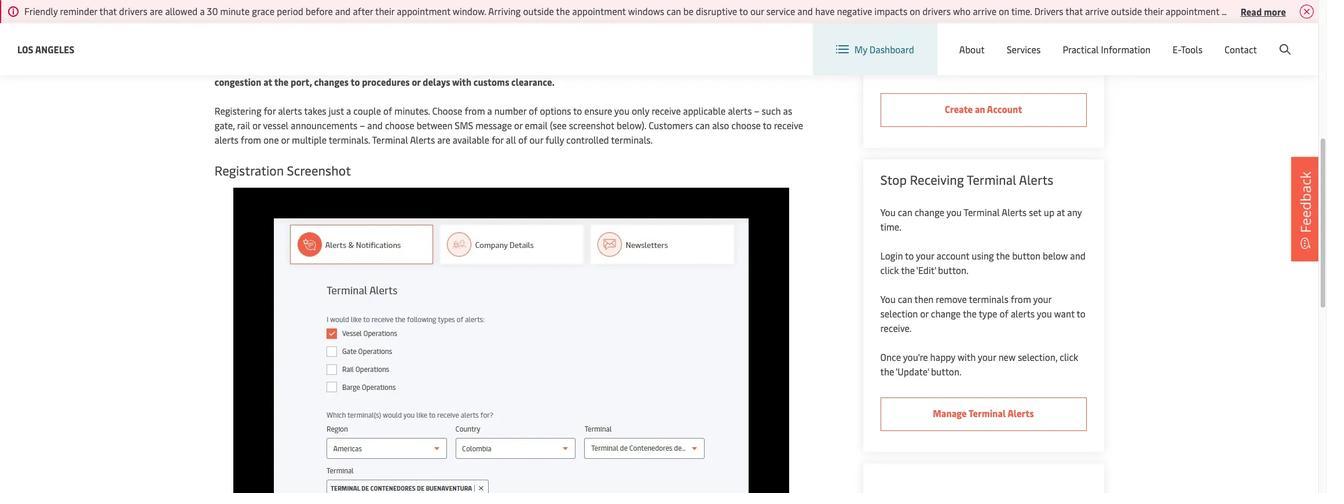 Task type: describe. For each thing, give the bounding box(es) containing it.
clear
[[522, 61, 543, 74]]

using
[[972, 249, 995, 262]]

changes
[[314, 75, 349, 88]]

gate,
[[215, 119, 235, 132]]

e-tools
[[1173, 43, 1203, 56]]

via
[[648, 46, 660, 59]]

click inside once you're happy with your new selection, click the 'update' button.
[[1060, 350, 1079, 363]]

0 vertical spatial create
[[1234, 34, 1261, 47]]

turned
[[1286, 5, 1314, 17]]

few
[[1039, 46, 1054, 59]]

1 drivers from the left
[[119, 5, 148, 17]]

a inside setting up terminal alerts takes just a few minutes.
[[1032, 46, 1037, 59]]

customer
[[311, 46, 351, 59]]

2 on from the left
[[999, 5, 1010, 17]]

2 be from the left
[[1273, 5, 1283, 17]]

e-
[[1173, 43, 1181, 56]]

proactivity
[[271, 61, 318, 74]]

or right the one
[[281, 133, 290, 146]]

below
[[1043, 249, 1069, 262]]

applicable
[[683, 104, 726, 117]]

port,
[[291, 75, 312, 88]]

the inside apm terminals' global customer alert system enables customers to register to receive terminal alerts via sms or email. terminal alerts lift standards of proactivity by communicating operational issues that have clear implications for customers, such as bad weather warnings, congestion at the port, changes to procedures or delays with customs clearance.
[[274, 75, 289, 88]]

the up implications
[[556, 5, 570, 17]]

to inside login to your account using the button below and click the 'edit' button.
[[906, 249, 914, 262]]

such inside registering for alerts takes just a couple of minutes. choose from a number of options to ensure you only receive applicable alerts – such as gate, rail or vessel announcements – and choose between sms message or email (see screenshot below). customers can also choose to receive alerts from one or multiple terminals. terminal alerts are available for all of our fully controlled terminals.
[[762, 104, 781, 117]]

selection
[[881, 307, 918, 320]]

button. inside login to your account using the button below and click the 'edit' button.
[[939, 264, 969, 276]]

1 choose from the left
[[385, 119, 415, 132]]

switch
[[993, 34, 1021, 46]]

2 vertical spatial receive
[[774, 119, 804, 132]]

a left couple
[[346, 104, 351, 117]]

announcements
[[291, 119, 358, 132]]

register
[[501, 46, 535, 59]]

by
[[320, 61, 330, 74]]

you inside you can then remove terminals from your selection or change the type of alerts you want to receive.
[[1037, 307, 1053, 320]]

alerts inside setting up terminal alerts takes just a few minutes.
[[963, 46, 988, 59]]

sms inside apm terminals' global customer alert system enables customers to register to receive terminal alerts via sms or email. terminal alerts lift standards of proactivity by communicating operational issues that have clear implications for customers, such as bad weather warnings, congestion at the port, changes to procedures or delays with customs clearance.
[[662, 46, 681, 59]]

your inside you can then remove terminals from your selection or change the type of alerts you want to receive.
[[1034, 293, 1052, 305]]

alerts inside you can then remove terminals from your selection or change the type of alerts you want to receive.
[[1011, 307, 1035, 320]]

stop
[[881, 171, 907, 188]]

multiple
[[292, 133, 327, 146]]

warnings,
[[751, 61, 792, 74]]

can inside you can then remove terminals from your selection or change the type of alerts you want to receive.
[[898, 293, 913, 305]]

then
[[915, 293, 934, 305]]

want
[[1055, 307, 1075, 320]]

about button
[[960, 23, 985, 75]]

or left email.
[[683, 46, 692, 59]]

terminal up implications
[[580, 46, 618, 59]]

alerts inside manage terminal alerts link
[[1008, 407, 1035, 419]]

the up terminals'
[[265, 14, 288, 36]]

one
[[264, 133, 279, 146]]

1 be from the left
[[684, 5, 694, 17]]

0 vertical spatial are
[[150, 5, 163, 17]]

a left 30 at the left
[[200, 5, 205, 17]]

message
[[476, 119, 512, 132]]

global menu button
[[1070, 23, 1160, 58]]

couple
[[353, 104, 381, 117]]

only
[[632, 104, 650, 117]]

switch location button
[[975, 34, 1059, 46]]

1 vertical spatial –
[[360, 119, 365, 132]]

just inside setting up terminal alerts takes just a few minutes.
[[1014, 46, 1029, 59]]

just inside registering for alerts takes just a couple of minutes. choose from a number of options to ensure you only receive applicable alerts – such as gate, rail or vessel announcements – and choose between sms message or email (see screenshot below). customers can also choose to receive alerts from one or multiple terminals. terminal alerts are available for all of our fully controlled terminals.
[[329, 104, 344, 117]]

practical information button
[[1063, 23, 1151, 75]]

information
[[1102, 43, 1151, 56]]

global
[[282, 46, 309, 59]]

setting up terminal alerts takes just a few minutes.
[[881, 46, 1054, 74]]

alerts up vessel
[[278, 104, 302, 117]]

up inside the you can change you terminal alerts set up at any time.
[[1044, 206, 1055, 218]]

to right 'also'
[[763, 119, 772, 132]]

of up alert
[[362, 14, 377, 36]]

allowed
[[165, 5, 198, 17]]

alerts up 'also'
[[728, 104, 752, 117]]

to up screenshot
[[574, 104, 582, 117]]

choose
[[432, 104, 463, 117]]

services
[[1007, 43, 1041, 56]]

once
[[881, 350, 901, 363]]

terminal inside the you can change you terminal alerts set up at any time.
[[964, 206, 1000, 218]]

can inside the you can change you terminal alerts set up at any time.
[[898, 206, 913, 218]]

button
[[1013, 249, 1041, 262]]

services button
[[1007, 23, 1041, 75]]

or inside you can then remove terminals from your selection or change the type of alerts you want to receive.
[[921, 307, 929, 320]]

you can change you terminal alerts set up at any time.
[[881, 206, 1083, 233]]

terminal up weather
[[722, 46, 759, 59]]

alerts up set
[[1020, 171, 1054, 188]]

2 choose from the left
[[732, 119, 761, 132]]

can inside registering for alerts takes just a couple of minutes. choose from a number of options to ensure you only receive applicable alerts – such as gate, rail or vessel announcements – and choose between sms message or email (see screenshot below). customers can also choose to receive alerts from one or multiple terminals. terminal alerts are available for all of our fully controlled terminals.
[[696, 119, 710, 132]]

1 horizontal spatial our
[[751, 5, 765, 17]]

manage terminal alerts link
[[881, 397, 1087, 431]]

2 outside from the left
[[1112, 5, 1143, 17]]

2 appointment from the left
[[573, 5, 626, 17]]

register
[[881, 12, 928, 29]]

or right rail on the left of page
[[253, 119, 261, 132]]

an
[[975, 103, 986, 115]]

impacts
[[875, 5, 908, 17]]

have for and
[[816, 5, 835, 17]]

friendly
[[24, 5, 58, 17]]

at inside the you can change you terminal alerts set up at any time.
[[1057, 206, 1066, 218]]

have for that
[[500, 61, 520, 74]]

receive inside apm terminals' global customer alert system enables customers to register to receive terminal alerts via sms or email. terminal alerts lift standards of proactivity by communicating operational issues that have clear implications for customers, such as bad weather warnings, congestion at the port, changes to procedures or delays with customs clearance.
[[548, 46, 579, 59]]

standard
[[292, 14, 357, 36]]

for inside apm terminals' global customer alert system enables customers to register to receive terminal alerts via sms or email. terminal alerts lift standards of proactivity by communicating operational issues that have clear implications for customers, such as bad weather warnings, congestion at the port, changes to procedures or delays with customs clearance.
[[599, 61, 612, 74]]

at inside apm terminals' global customer alert system enables customers to register to receive terminal alerts via sms or email. terminal alerts lift standards of proactivity by communicating operational issues that have clear implications for customers, such as bad weather warnings, congestion at the port, changes to procedures or delays with customs clearance.
[[264, 75, 272, 88]]

0 horizontal spatial from
[[241, 133, 261, 146]]

alerts inside the you can change you terminal alerts set up at any time.
[[1002, 206, 1027, 218]]

your inside login to your account using the button below and click the 'edit' button.
[[916, 249, 935, 262]]

more
[[1265, 5, 1287, 18]]

alerts up switch location button
[[1002, 12, 1037, 29]]

and left after
[[335, 5, 351, 17]]

fully
[[546, 133, 564, 146]]

email
[[525, 119, 548, 132]]

contact button
[[1225, 23, 1258, 75]]

lifting
[[215, 14, 261, 36]]

congestion
[[215, 75, 261, 88]]

sms inside registering for alerts takes just a couple of minutes. choose from a number of options to ensure you only receive applicable alerts – such as gate, rail or vessel announcements – and choose between sms message or email (see screenshot below). customers can also choose to receive alerts from one or multiple terminals. terminal alerts are available for all of our fully controlled terminals.
[[455, 119, 474, 132]]

new
[[999, 350, 1016, 363]]

terminal
[[926, 46, 961, 59]]

terminal alerts subscription image
[[233, 188, 789, 493]]

implications
[[545, 61, 597, 74]]

terminals'
[[237, 46, 280, 59]]

terminal right the manage
[[969, 407, 1006, 419]]

communicating
[[332, 61, 398, 74]]

account
[[937, 249, 970, 262]]

operational
[[400, 61, 450, 74]]

manage
[[933, 407, 967, 419]]

global
[[1096, 34, 1122, 47]]

to down communicating
[[351, 75, 360, 88]]

minutes. for alerts
[[881, 61, 917, 74]]

e-tools button
[[1173, 23, 1203, 75]]

minutes. for takes
[[395, 104, 430, 117]]

or up all
[[514, 119, 523, 132]]

delays
[[423, 75, 450, 88]]

2 their from the left
[[1145, 5, 1164, 17]]

rail
[[237, 119, 250, 132]]

practical information
[[1063, 43, 1151, 56]]

from inside you can then remove terminals from your selection or change the type of alerts you want to receive.
[[1011, 293, 1032, 305]]

that inside apm terminals' global customer alert system enables customers to register to receive terminal alerts via sms or email. terminal alerts lift standards of proactivity by communicating operational issues that have clear implications for customers, such as bad weather warnings, congestion at the port, changes to procedures or delays with customs clearance.
[[479, 61, 498, 74]]

login / create account
[[1204, 34, 1297, 47]]

practical
[[1063, 43, 1099, 56]]

window
[[1222, 5, 1254, 17]]

alerts down gate,
[[215, 133, 239, 146]]

1 arrive from the left
[[973, 5, 997, 17]]

you're
[[904, 350, 929, 363]]

1 on from the left
[[910, 5, 921, 17]]

global menu
[[1096, 34, 1148, 47]]

of right all
[[519, 133, 528, 146]]

and inside login to your account using the button below and click the 'edit' button.
[[1071, 249, 1086, 262]]

change inside you can then remove terminals from your selection or change the type of alerts you want to receive.
[[931, 307, 961, 320]]

0 vertical spatial time.
[[1012, 5, 1033, 17]]

with inside apm terminals' global customer alert system enables customers to register to receive terminal alerts via sms or email. terminal alerts lift standards of proactivity by communicating operational issues that have clear implications for customers, such as bad weather warnings, congestion at the port, changes to procedures or delays with customs clearance.
[[452, 75, 472, 88]]

'edit'
[[917, 264, 936, 276]]

period
[[277, 5, 304, 17]]

takes inside registering for alerts takes just a couple of minutes. choose from a number of options to ensure you only receive applicable alerts – such as gate, rail or vessel announcements – and choose between sms message or email (see screenshot below). customers can also choose to receive alerts from one or multiple terminals. terminal alerts are available for all of our fully controlled terminals.
[[304, 104, 327, 117]]

(see
[[550, 119, 567, 132]]

controlled
[[567, 133, 609, 146]]

terminals
[[969, 293, 1009, 305]]

0 vertical spatial –
[[755, 104, 760, 117]]

negative
[[837, 5, 873, 17]]

2 terminals. from the left
[[611, 133, 653, 146]]

who
[[954, 5, 971, 17]]

as inside registering for alerts takes just a couple of minutes. choose from a number of options to ensure you only receive applicable alerts – such as gate, rail or vessel announcements – and choose between sms message or email (see screenshot below). customers can also choose to receive alerts from one or multiple terminals. terminal alerts are available for all of our fully controlled terminals.
[[784, 104, 793, 117]]

alerts up customers,
[[619, 46, 646, 59]]

contact
[[1225, 43, 1258, 56]]

of inside you can then remove terminals from your selection or change the type of alerts you want to receive.
[[1000, 307, 1009, 320]]



Task type: vqa. For each thing, say whether or not it's contained in the screenshot.
third "appointment" from the right
yes



Task type: locate. For each thing, give the bounding box(es) containing it.
and inside registering for alerts takes just a couple of minutes. choose from a number of options to ensure you only receive applicable alerts – such as gate, rail or vessel announcements – and choose between sms message or email (see screenshot below). customers can also choose to receive alerts from one or multiple terminals. terminal alerts are available for all of our fully controlled terminals.
[[367, 119, 383, 132]]

angeles
[[35, 43, 74, 55]]

change down the remove
[[931, 307, 961, 320]]

0 vertical spatial login
[[1204, 34, 1226, 47]]

registering
[[215, 104, 262, 117]]

1 vertical spatial minutes.
[[395, 104, 430, 117]]

our inside registering for alerts takes just a couple of minutes. choose from a number of options to ensure you only receive applicable alerts – such as gate, rail or vessel announcements – and choose between sms message or email (see screenshot below). customers can also choose to receive alerts from one or multiple terminals. terminal alerts are available for all of our fully controlled terminals.
[[530, 133, 544, 146]]

any
[[1068, 206, 1083, 218]]

from up message
[[465, 104, 485, 117]]

0 vertical spatial up
[[913, 46, 924, 59]]

to right want
[[1077, 307, 1086, 320]]

the down proactivity
[[274, 75, 289, 88]]

choose right 'also'
[[732, 119, 761, 132]]

alerts right the type
[[1011, 307, 1035, 320]]

0 horizontal spatial time.
[[881, 220, 902, 233]]

friendly reminder that drivers are allowed a 30 minute grace period before and after their appointment window. arriving outside the appointment windows can be disruptive to our service and have negative impacts on drivers who arrive on time. drivers that arrive outside their appointment window will be turned awa
[[24, 5, 1328, 17]]

the left 'edit'
[[902, 264, 915, 276]]

your inside once you're happy with your new selection, click the 'update' button.
[[978, 350, 997, 363]]

1 horizontal spatial be
[[1273, 5, 1283, 17]]

once you're happy with your new selection, click the 'update' button.
[[881, 350, 1079, 378]]

terminal up the you can change you terminal alerts set up at any time.
[[967, 171, 1017, 188]]

or down then
[[921, 307, 929, 320]]

our left service
[[751, 5, 765, 17]]

for up vessel
[[264, 104, 276, 117]]

1 vertical spatial our
[[530, 133, 544, 146]]

you down stop
[[881, 206, 896, 218]]

appointment up enables
[[397, 5, 451, 17]]

your up 'edit'
[[916, 249, 935, 262]]

such left bad
[[663, 61, 683, 74]]

can
[[667, 5, 682, 17], [696, 119, 710, 132], [898, 206, 913, 218], [898, 293, 913, 305]]

can down applicable
[[696, 119, 710, 132]]

/
[[1228, 34, 1232, 47]]

0 horizontal spatial create
[[945, 103, 973, 115]]

0 vertical spatial at
[[264, 75, 272, 88]]

1 horizontal spatial terminals.
[[611, 133, 653, 146]]

at
[[264, 75, 272, 88], [1057, 206, 1066, 218]]

procedures
[[362, 75, 410, 88]]

feedback button
[[1292, 157, 1321, 261]]

2 horizontal spatial receive
[[774, 119, 804, 132]]

selection,
[[1018, 350, 1058, 363]]

that right reminder
[[99, 5, 117, 17]]

with
[[452, 75, 472, 88], [958, 350, 976, 363]]

1 horizontal spatial arrive
[[1086, 5, 1109, 17]]

to
[[740, 5, 749, 17], [490, 46, 499, 59], [537, 46, 546, 59], [351, 75, 360, 88], [574, 104, 582, 117], [763, 119, 772, 132], [906, 249, 914, 262], [1077, 307, 1086, 320]]

you inside registering for alerts takes just a couple of minutes. choose from a number of options to ensure you only receive applicable alerts – such as gate, rail or vessel announcements – and choose between sms message or email (see screenshot below). customers can also choose to receive alerts from one or multiple terminals. terminal alerts are available for all of our fully controlled terminals.
[[615, 104, 630, 117]]

1 vertical spatial account
[[988, 103, 1023, 115]]

minutes. up between
[[395, 104, 430, 117]]

alerts inside registering for alerts takes just a couple of minutes. choose from a number of options to ensure you only receive applicable alerts – such as gate, rail or vessel announcements – and choose between sms message or email (see screenshot below). customers can also choose to receive alerts from one or multiple terminals. terminal alerts are available for all of our fully controlled terminals.
[[410, 133, 435, 146]]

windows
[[628, 5, 665, 17]]

2 drivers from the left
[[923, 5, 951, 17]]

los angeles link
[[17, 42, 74, 56]]

0 horizontal spatial account
[[988, 103, 1023, 115]]

button. down account
[[939, 264, 969, 276]]

2 horizontal spatial appointment
[[1166, 5, 1220, 17]]

arrive up global
[[1086, 5, 1109, 17]]

outside
[[523, 5, 554, 17], [1112, 5, 1143, 17]]

you for you can then remove terminals from your selection or change the type of alerts you want to receive.
[[881, 293, 896, 305]]

can right windows
[[667, 5, 682, 17]]

0 horizontal spatial sms
[[455, 119, 474, 132]]

0 horizontal spatial as
[[685, 61, 694, 74]]

our down the email
[[530, 133, 544, 146]]

to left register
[[490, 46, 499, 59]]

the inside once you're happy with your new selection, click the 'update' button.
[[881, 365, 895, 378]]

you inside the you can change you terminal alerts set up at any time.
[[947, 206, 962, 218]]

1 horizontal spatial appointment
[[573, 5, 626, 17]]

1 outside from the left
[[523, 5, 554, 17]]

choose
[[385, 119, 415, 132], [732, 119, 761, 132]]

and down couple
[[367, 119, 383, 132]]

0 horizontal spatial that
[[99, 5, 117, 17]]

terminals. down below).
[[611, 133, 653, 146]]

2 horizontal spatial your
[[1034, 293, 1052, 305]]

switch location
[[993, 34, 1059, 46]]

are down between
[[438, 133, 451, 146]]

you inside you can then remove terminals from your selection or change the type of alerts you want to receive.
[[881, 293, 896, 305]]

account down more
[[1263, 34, 1297, 47]]

0 horizontal spatial terminals.
[[329, 133, 370, 146]]

1 vertical spatial up
[[1044, 206, 1055, 218]]

have left negative on the top of the page
[[816, 5, 835, 17]]

feedback
[[1297, 171, 1316, 233]]

1 vertical spatial your
[[1034, 293, 1052, 305]]

1 horizontal spatial drivers
[[923, 5, 951, 17]]

drivers left who
[[923, 5, 951, 17]]

1 horizontal spatial you
[[947, 206, 962, 218]]

dashboard
[[870, 43, 915, 56]]

takes inside setting up terminal alerts takes just a few minutes.
[[990, 46, 1012, 59]]

login inside login to your account using the button below and click the 'edit' button.
[[881, 249, 903, 262]]

of down terminals'
[[259, 61, 269, 74]]

below).
[[617, 119, 647, 132]]

0 vertical spatial change
[[915, 206, 945, 218]]

registration screenshot
[[215, 162, 351, 179]]

you can then remove terminals from your selection or change the type of alerts you want to receive.
[[881, 293, 1086, 334]]

be
[[684, 5, 694, 17], [1273, 5, 1283, 17]]

0 vertical spatial account
[[1263, 34, 1297, 47]]

1 horizontal spatial have
[[816, 5, 835, 17]]

sms right via
[[662, 46, 681, 59]]

2 you from the top
[[881, 293, 896, 305]]

setting
[[881, 46, 911, 59]]

a
[[200, 5, 205, 17], [1032, 46, 1037, 59], [346, 104, 351, 117], [488, 104, 492, 117]]

for left all
[[492, 133, 504, 146]]

0 horizontal spatial with
[[452, 75, 472, 88]]

for
[[931, 12, 947, 29], [599, 61, 612, 74], [264, 104, 276, 117], [492, 133, 504, 146]]

2 horizontal spatial you
[[1037, 307, 1053, 320]]

minutes. inside setting up terminal alerts takes just a few minutes.
[[881, 61, 917, 74]]

close alert image
[[1301, 5, 1315, 19]]

1 vertical spatial create
[[945, 103, 973, 115]]

for left who
[[931, 12, 947, 29]]

0 horizontal spatial click
[[881, 264, 899, 276]]

'update'
[[896, 365, 929, 378]]

their up menu
[[1145, 5, 1164, 17]]

0 horizontal spatial our
[[530, 133, 544, 146]]

proactivity
[[381, 14, 457, 36]]

as inside apm terminals' global customer alert system enables customers to register to receive terminal alerts via sms or email. terminal alerts lift standards of proactivity by communicating operational issues that have clear implications for customers, such as bad weather warnings, congestion at the port, changes to procedures or delays with customs clearance.
[[685, 61, 694, 74]]

change inside the you can change you terminal alerts set up at any time.
[[915, 206, 945, 218]]

0 horizontal spatial appointment
[[397, 5, 451, 17]]

you left want
[[1037, 307, 1053, 320]]

1 horizontal spatial with
[[958, 350, 976, 363]]

happy
[[931, 350, 956, 363]]

their
[[375, 5, 395, 17], [1145, 5, 1164, 17]]

1 vertical spatial sms
[[455, 119, 474, 132]]

time. left drivers
[[1012, 5, 1033, 17]]

1 horizontal spatial up
[[1044, 206, 1055, 218]]

sms
[[662, 46, 681, 59], [455, 119, 474, 132]]

1 horizontal spatial their
[[1145, 5, 1164, 17]]

such
[[663, 61, 683, 74], [762, 104, 781, 117]]

that
[[99, 5, 117, 17], [1066, 5, 1084, 17], [479, 61, 498, 74]]

location
[[1023, 34, 1059, 46]]

bad
[[696, 61, 712, 74]]

0 vertical spatial just
[[1014, 46, 1029, 59]]

takes
[[990, 46, 1012, 59], [304, 104, 327, 117]]

create an account
[[945, 103, 1023, 115]]

1 horizontal spatial choose
[[732, 119, 761, 132]]

1 horizontal spatial sms
[[662, 46, 681, 59]]

email.
[[694, 46, 720, 59]]

my dashboard button
[[836, 23, 915, 75]]

alerts
[[963, 46, 988, 59], [278, 104, 302, 117], [728, 104, 752, 117], [215, 133, 239, 146], [1011, 307, 1035, 320]]

1 vertical spatial have
[[500, 61, 520, 74]]

0 vertical spatial click
[[881, 264, 899, 276]]

such down warnings,
[[762, 104, 781, 117]]

clearance.
[[512, 75, 555, 88]]

before
[[306, 5, 333, 17]]

1 vertical spatial login
[[881, 249, 903, 262]]

1 horizontal spatial such
[[762, 104, 781, 117]]

1 horizontal spatial as
[[784, 104, 793, 117]]

create right /
[[1234, 34, 1261, 47]]

manage terminal alerts
[[933, 407, 1035, 419]]

1 horizontal spatial login
[[1204, 34, 1226, 47]]

the inside you can then remove terminals from your selection or change the type of alerts you want to receive.
[[963, 307, 977, 320]]

the right using
[[997, 249, 1010, 262]]

1 horizontal spatial create
[[1234, 34, 1261, 47]]

0 horizontal spatial have
[[500, 61, 520, 74]]

1 horizontal spatial that
[[479, 61, 498, 74]]

1 horizontal spatial your
[[978, 350, 997, 363]]

at left any
[[1057, 206, 1066, 218]]

2 horizontal spatial that
[[1066, 5, 1084, 17]]

login for login to your account using the button below and click the 'edit' button.
[[881, 249, 903, 262]]

click inside login to your account using the button below and click the 'edit' button.
[[881, 264, 899, 276]]

minute
[[220, 5, 250, 17]]

from down rail on the left of page
[[241, 133, 261, 146]]

options
[[540, 104, 571, 117]]

0 horizontal spatial –
[[360, 119, 365, 132]]

30
[[207, 5, 218, 17]]

1 horizontal spatial takes
[[990, 46, 1012, 59]]

0 vertical spatial such
[[663, 61, 683, 74]]

login for login / create account
[[1204, 34, 1226, 47]]

choose left between
[[385, 119, 415, 132]]

terminals. down announcements
[[329, 133, 370, 146]]

you for you can change you terminal alerts set up at any time.
[[881, 206, 896, 218]]

to right disruptive
[[740, 5, 749, 17]]

1 horizontal spatial minutes.
[[881, 61, 917, 74]]

1 horizontal spatial just
[[1014, 46, 1029, 59]]

of right the type
[[1000, 307, 1009, 320]]

the left the type
[[963, 307, 977, 320]]

0 horizontal spatial arrive
[[973, 5, 997, 17]]

2 horizontal spatial from
[[1011, 293, 1032, 305]]

0 horizontal spatial their
[[375, 5, 395, 17]]

0 vertical spatial have
[[816, 5, 835, 17]]

on
[[910, 5, 921, 17], [999, 5, 1010, 17]]

account right 'an'
[[988, 103, 1023, 115]]

to up clear
[[537, 46, 546, 59]]

1 vertical spatial are
[[438, 133, 451, 146]]

2 vertical spatial your
[[978, 350, 997, 363]]

0 vertical spatial our
[[751, 5, 765, 17]]

1 terminals. from the left
[[329, 133, 370, 146]]

0 horizontal spatial your
[[916, 249, 935, 262]]

customers
[[443, 46, 488, 59]]

1 you from the top
[[881, 206, 896, 218]]

1 horizontal spatial from
[[465, 104, 485, 117]]

0 horizontal spatial login
[[881, 249, 903, 262]]

you down stop receiving terminal alerts
[[947, 206, 962, 218]]

1 vertical spatial from
[[241, 133, 261, 146]]

can down stop
[[898, 206, 913, 218]]

a left few
[[1032, 46, 1037, 59]]

or down operational
[[412, 75, 421, 88]]

1 horizontal spatial on
[[999, 5, 1010, 17]]

1 horizontal spatial receive
[[652, 104, 681, 117]]

1 vertical spatial just
[[329, 104, 344, 117]]

minutes.
[[881, 61, 917, 74], [395, 104, 430, 117]]

your left new
[[978, 350, 997, 363]]

for left customers,
[[599, 61, 612, 74]]

and right below
[[1071, 249, 1086, 262]]

arrive right who
[[973, 5, 997, 17]]

customers
[[649, 119, 693, 132]]

0 horizontal spatial be
[[684, 5, 694, 17]]

that up customs
[[479, 61, 498, 74]]

menu
[[1125, 34, 1148, 47]]

1 vertical spatial time.
[[881, 220, 902, 233]]

0 horizontal spatial are
[[150, 5, 163, 17]]

you up selection
[[881, 293, 896, 305]]

terminal up about
[[950, 12, 1000, 29]]

alerts down new
[[1008, 407, 1035, 419]]

sms up available
[[455, 119, 474, 132]]

create inside "link"
[[945, 103, 973, 115]]

login
[[1204, 34, 1226, 47], [881, 249, 903, 262]]

0 horizontal spatial outside
[[523, 5, 554, 17]]

minutes. inside registering for alerts takes just a couple of minutes. choose from a number of options to ensure you only receive applicable alerts – such as gate, rail or vessel announcements – and choose between sms message or email (see screenshot below). customers can also choose to receive alerts from one or multiple terminals. terminal alerts are available for all of our fully controlled terminals.
[[395, 104, 430, 117]]

of right couple
[[384, 104, 392, 117]]

1 vertical spatial such
[[762, 104, 781, 117]]

1 horizontal spatial time.
[[1012, 5, 1033, 17]]

service
[[767, 5, 796, 17]]

of
[[362, 14, 377, 36], [259, 61, 269, 74], [384, 104, 392, 117], [529, 104, 538, 117], [519, 133, 528, 146], [1000, 307, 1009, 320]]

alerts down between
[[410, 133, 435, 146]]

0 horizontal spatial such
[[663, 61, 683, 74]]

1 vertical spatial at
[[1057, 206, 1066, 218]]

1 horizontal spatial click
[[1060, 350, 1079, 363]]

such inside apm terminals' global customer alert system enables customers to register to receive terminal alerts via sms or email. terminal alerts lift standards of proactivity by communicating operational issues that have clear implications for customers, such as bad weather warnings, congestion at the port, changes to procedures or delays with customs clearance.
[[663, 61, 683, 74]]

to inside you can then remove terminals from your selection or change the type of alerts you want to receive.
[[1077, 307, 1086, 320]]

0 vertical spatial from
[[465, 104, 485, 117]]

button. inside once you're happy with your new selection, click the 'update' button.
[[932, 365, 962, 378]]

terminal inside registering for alerts takes just a couple of minutes. choose from a number of options to ensure you only receive applicable alerts – such as gate, rail or vessel announcements – and choose between sms message or email (see screenshot below). customers can also choose to receive alerts from one or multiple terminals. terminal alerts are available for all of our fully controlled terminals.
[[372, 133, 408, 146]]

up inside setting up terminal alerts takes just a few minutes.
[[913, 46, 924, 59]]

on right impacts
[[910, 5, 921, 17]]

1 vertical spatial click
[[1060, 350, 1079, 363]]

alert
[[353, 46, 374, 59]]

– down warnings,
[[755, 104, 760, 117]]

3 appointment from the left
[[1166, 5, 1220, 17]]

click right selection,
[[1060, 350, 1079, 363]]

0 horizontal spatial receive
[[548, 46, 579, 59]]

with inside once you're happy with your new selection, click the 'update' button.
[[958, 350, 976, 363]]

1 their from the left
[[375, 5, 395, 17]]

alerts
[[1002, 12, 1037, 29], [619, 46, 646, 59], [761, 46, 787, 59], [410, 133, 435, 146], [1020, 171, 1054, 188], [1002, 206, 1027, 218], [1008, 407, 1035, 419]]

tools
[[1181, 43, 1203, 56]]

0 horizontal spatial just
[[329, 104, 344, 117]]

click
[[881, 264, 899, 276], [1060, 350, 1079, 363]]

1 vertical spatial you
[[947, 206, 962, 218]]

customers,
[[614, 61, 661, 74]]

between
[[417, 119, 453, 132]]

button. down happy
[[932, 365, 962, 378]]

vessel
[[263, 119, 289, 132]]

up right set
[[1044, 206, 1055, 218]]

terminal
[[950, 12, 1000, 29], [580, 46, 618, 59], [722, 46, 759, 59], [372, 133, 408, 146], [967, 171, 1017, 188], [964, 206, 1000, 218], [969, 407, 1006, 419]]

about
[[960, 43, 985, 56]]

2 vertical spatial you
[[1037, 307, 1053, 320]]

time. inside the you can change you terminal alerts set up at any time.
[[881, 220, 902, 233]]

account inside "link"
[[988, 103, 1023, 115]]

can up selection
[[898, 293, 913, 305]]

are left the allowed
[[150, 5, 163, 17]]

0 vertical spatial receive
[[548, 46, 579, 59]]

0 horizontal spatial at
[[264, 75, 272, 88]]

you inside the you can change you terminal alerts set up at any time.
[[881, 206, 896, 218]]

login / create account link
[[1182, 23, 1297, 57]]

1 appointment from the left
[[397, 5, 451, 17]]

number
[[495, 104, 527, 117]]

button.
[[939, 264, 969, 276], [932, 365, 962, 378]]

of inside apm terminals' global customer alert system enables customers to register to receive terminal alerts via sms or email. terminal alerts lift standards of proactivity by communicating operational issues that have clear implications for customers, such as bad weather warnings, congestion at the port, changes to procedures or delays with customs clearance.
[[259, 61, 269, 74]]

0 vertical spatial sms
[[662, 46, 681, 59]]

customs
[[474, 75, 510, 88]]

at right congestion
[[264, 75, 272, 88]]

their right after
[[375, 5, 395, 17]]

be left disruptive
[[684, 5, 694, 17]]

all
[[506, 133, 516, 146]]

as down warnings,
[[784, 104, 793, 117]]

a up message
[[488, 104, 492, 117]]

1 vertical spatial takes
[[304, 104, 327, 117]]

and right service
[[798, 5, 813, 17]]

registration
[[215, 162, 284, 179]]

0 horizontal spatial you
[[615, 104, 630, 117]]

outside right the arriving in the left of the page
[[523, 5, 554, 17]]

are inside registering for alerts takes just a couple of minutes. choose from a number of options to ensure you only receive applicable alerts – such as gate, rail or vessel announcements – and choose between sms message or email (see screenshot below). customers can also choose to receive alerts from one or multiple terminals. terminal alerts are available for all of our fully controlled terminals.
[[438, 133, 451, 146]]

drivers left the allowed
[[119, 5, 148, 17]]

0 vertical spatial you
[[615, 104, 630, 117]]

type
[[979, 307, 998, 320]]

1 horizontal spatial account
[[1263, 34, 1297, 47]]

time.
[[1012, 5, 1033, 17], [881, 220, 902, 233]]

you up below).
[[615, 104, 630, 117]]

have down register
[[500, 61, 520, 74]]

alerts up warnings,
[[761, 46, 787, 59]]

1 vertical spatial you
[[881, 293, 896, 305]]

alerts right the terminal
[[963, 46, 988, 59]]

receive
[[548, 46, 579, 59], [652, 104, 681, 117], [774, 119, 804, 132]]

have inside apm terminals' global customer alert system enables customers to register to receive terminal alerts via sms or email. terminal alerts lift standards of proactivity by communicating operational issues that have clear implications for customers, such as bad weather warnings, congestion at the port, changes to procedures or delays with customs clearance.
[[500, 61, 520, 74]]

0 vertical spatial button.
[[939, 264, 969, 276]]

of up the email
[[529, 104, 538, 117]]

2 arrive from the left
[[1086, 5, 1109, 17]]

0 horizontal spatial up
[[913, 46, 924, 59]]

1 horizontal spatial at
[[1057, 206, 1066, 218]]

my
[[855, 43, 868, 56]]

1 vertical spatial as
[[784, 104, 793, 117]]

arrive
[[973, 5, 997, 17], [1086, 5, 1109, 17]]



